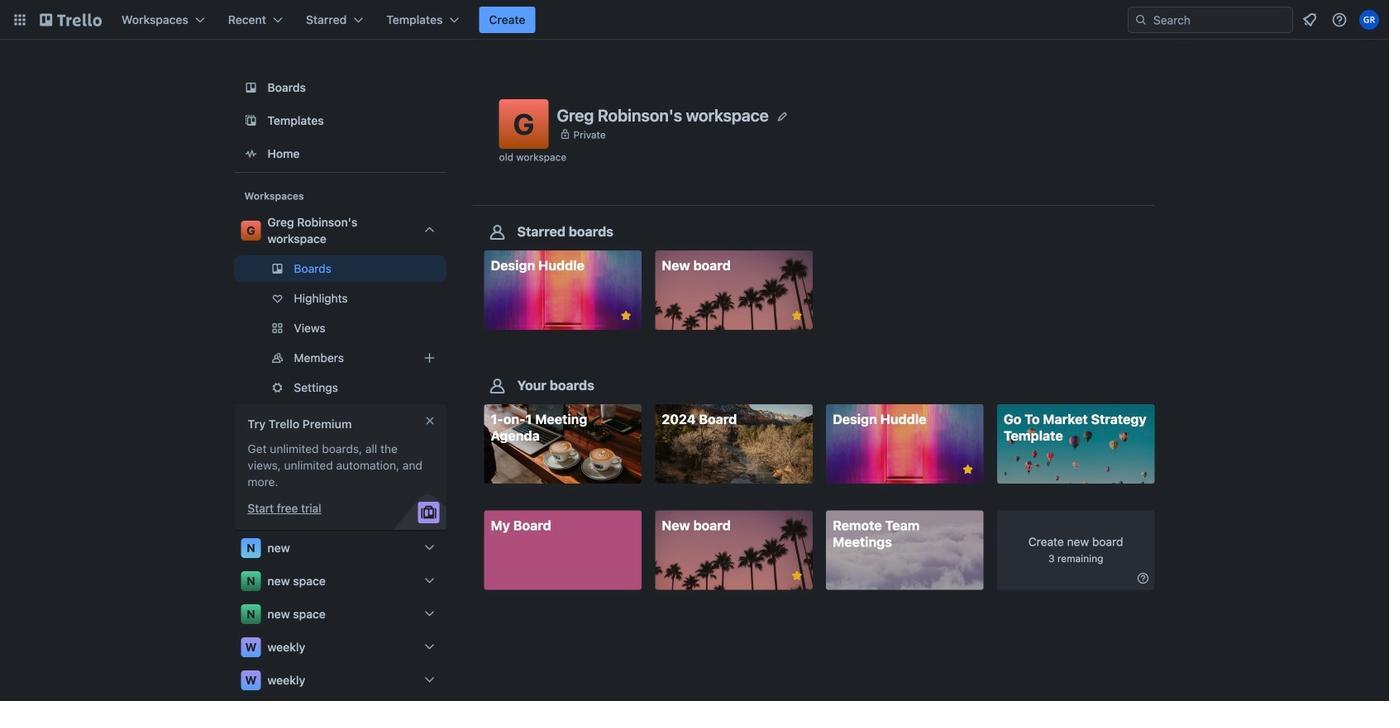 Task type: describe. For each thing, give the bounding box(es) containing it.
template board image
[[241, 111, 261, 131]]

sm image
[[1136, 570, 1152, 587]]

board image
[[241, 78, 261, 98]]

home image
[[241, 144, 261, 164]]

back to home image
[[40, 7, 102, 33]]

primary element
[[0, 0, 1390, 40]]

search image
[[1135, 13, 1148, 26]]

Search field
[[1129, 7, 1294, 33]]

click to unstar this board. it will be removed from your starred list. image
[[961, 463, 976, 478]]



Task type: vqa. For each thing, say whether or not it's contained in the screenshot.
project. inside Freelance Branding Project by Stu Smith, Designer @ Trello Use this template to run your next Branding project.
no



Task type: locate. For each thing, give the bounding box(es) containing it.
0 notifications image
[[1301, 10, 1320, 30]]

click to unstar this board. it will be removed from your starred list. image
[[619, 309, 634, 323], [790, 309, 805, 323], [790, 569, 805, 584]]

greg robinson (gregrobinson96) image
[[1360, 10, 1380, 30]]

open information menu image
[[1332, 12, 1349, 28]]

add image
[[420, 348, 440, 368]]



